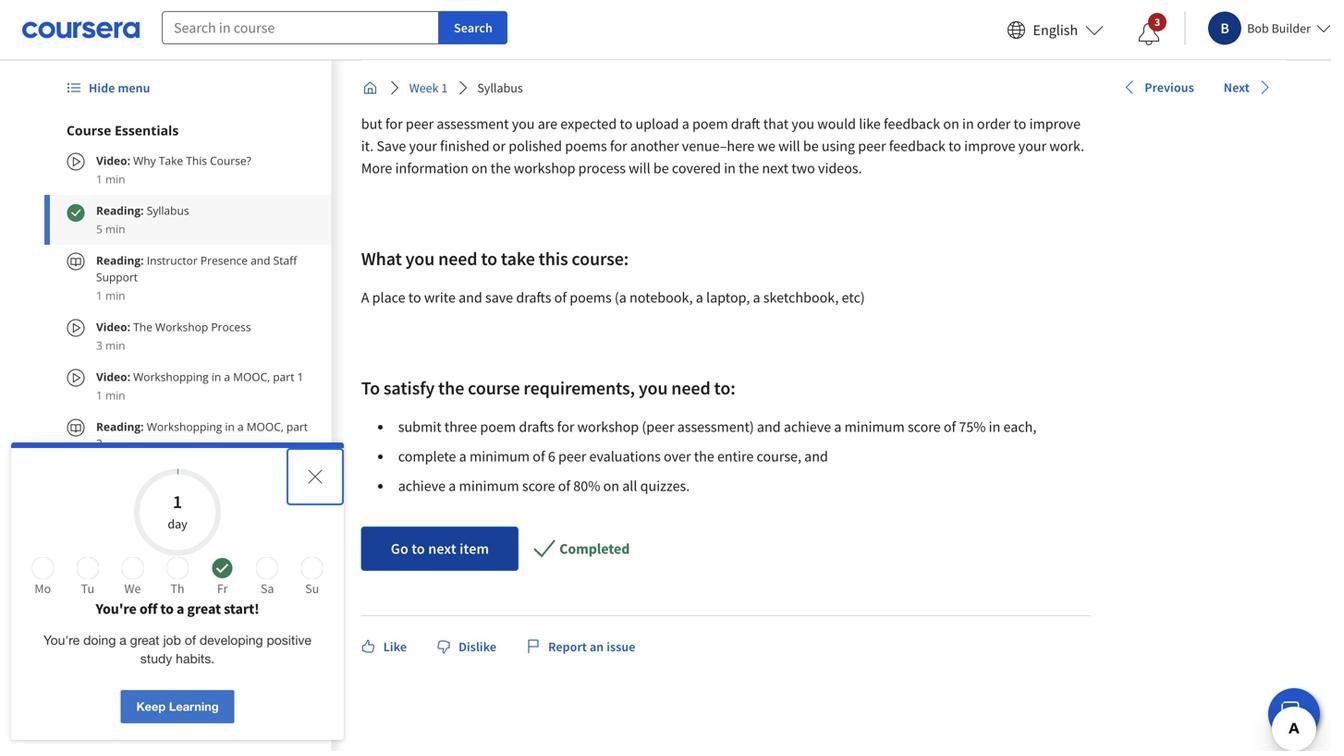 Task type: locate. For each thing, give the bounding box(es) containing it.
score down 6
[[522, 477, 555, 496]]

workshopping down video: the workshop process 3 min
[[133, 369, 209, 385]]

keep
[[136, 700, 166, 714]]

in
[[963, 115, 974, 133], [724, 159, 736, 178], [212, 369, 221, 385], [989, 418, 1001, 436], [225, 419, 235, 435]]

workshop down polished
[[514, 159, 576, 178]]

reading: for syllabus
[[96, 203, 144, 218]]

min inside reading: course resources 3 min
[[105, 554, 125, 570]]

reading: up 2
[[96, 419, 147, 435]]

entire inside the first draft. over the entire course you will have
[[993, 48, 1029, 67]]

1 horizontal spatial entire
[[993, 48, 1029, 67]]

video: for video: the workshop process 3 min
[[96, 319, 130, 335]]

and left staff
[[251, 253, 270, 268]]

poem up venue–here
[[693, 115, 728, 133]]

need left take
[[438, 247, 478, 270]]

search button
[[439, 11, 508, 44]]

start!
[[224, 600, 259, 619]]

as up but
[[377, 92, 391, 111]]

in down video: workshopping in a mooc, part 1 1 min
[[225, 419, 235, 435]]

2 horizontal spatial for
[[610, 137, 627, 155]]

syllabus inside reading: syllabus 5 min
[[147, 203, 189, 218]]

1 vertical spatial workshop
[[578, 418, 639, 436]]

mooc, down video: workshopping in a mooc, part 1 1 min
[[247, 419, 284, 435]]

0 vertical spatial entire
[[993, 48, 1029, 67]]

video: for video: why take this course? 1 min
[[96, 153, 130, 168]]

0 horizontal spatial workshop
[[514, 159, 576, 178]]

min inside video: the workshop process 3 min
[[105, 338, 125, 353]]

course,
[[757, 448, 802, 466]]

reading: course resources 3 min
[[96, 536, 239, 570]]

mooc, down process on the top left of page
[[233, 369, 270, 385]]

6 min from the top
[[105, 554, 125, 570]]

1 horizontal spatial next
[[762, 159, 789, 178]]

1 vertical spatial feedback
[[889, 137, 946, 155]]

2 horizontal spatial course
[[1032, 48, 1073, 67]]

complete
[[398, 448, 456, 466]]

what you need to take this course:
[[361, 247, 629, 270]]

keep learning button
[[121, 691, 234, 724]]

three up prompts
[[445, 70, 480, 89]]

of right job
[[185, 633, 196, 648]]

0 horizontal spatial improve
[[965, 137, 1016, 155]]

0 horizontal spatial poem
[[480, 418, 516, 436]]

minimum
[[845, 418, 905, 436], [470, 448, 530, 466], [459, 477, 519, 496]]

great
[[187, 600, 221, 619], [130, 633, 160, 648]]

you're doing a great job of developing positive study habits.
[[44, 633, 312, 667]]

that
[[635, 48, 661, 67], [764, 115, 789, 133]]

3 video: from the top
[[96, 369, 130, 385]]

1 video: from the top
[[96, 153, 130, 168]]

course left is
[[579, 48, 620, 67]]

3 reading: from the top
[[96, 419, 147, 435]]

on
[[676, 92, 693, 111], [944, 115, 960, 133], [472, 159, 488, 178], [603, 477, 620, 496]]

4 reading: from the top
[[96, 486, 144, 501]]

min down video: the workshop process 3 min
[[105, 388, 125, 403]]

next inside the opportunities to "workshop" your draft poems through peer assessment. i encourage you to write to as many prompts as you wish (practicing writing on your own time, all the time, will only make you a better poet), but for peer assessment you are expected to upload a poem draft that you would like feedback on in order to improve it. save your finished or polished poems for another venue–here we will be using peer feedback to improve your work. more information on the workshop process will be covered in the next two videos.
[[762, 159, 789, 178]]

video: inside video: workshopping in a mooc, part 1 1 min
[[96, 369, 130, 385]]

workshopping down video: workshopping in a mooc, part 1 1 min
[[147, 419, 222, 435]]

0 vertical spatial course
[[67, 122, 111, 139]]

1 vertical spatial three
[[445, 418, 477, 436]]

0 vertical spatial be
[[803, 137, 819, 155]]

2 vertical spatial video:
[[96, 369, 130, 385]]

2 vertical spatial for
[[557, 418, 575, 436]]

0 vertical spatial achieve
[[784, 418, 831, 436]]

resources
[[186, 536, 239, 551]]

0 vertical spatial score
[[908, 418, 941, 436]]

0 vertical spatial need
[[438, 247, 478, 270]]

4 min from the top
[[105, 338, 125, 353]]

achieve down complete
[[398, 477, 446, 496]]

1 horizontal spatial course
[[147, 536, 183, 551]]

1 vertical spatial minimum
[[470, 448, 530, 466]]

0 horizontal spatial all
[[622, 477, 638, 496]]

information
[[395, 159, 469, 178]]

video: left the
[[96, 319, 130, 335]]

part inside workshopping in a mooc, part 2
[[287, 419, 308, 435]]

1 horizontal spatial poem
[[693, 115, 728, 133]]

happens
[[763, 48, 817, 67]]

to:
[[714, 377, 736, 400]]

achieve up course,
[[784, 418, 831, 436]]

you're inside you're doing a great job of developing positive study habits.
[[44, 633, 80, 648]]

search
[[454, 19, 493, 36]]

reading: inside reading: syllabus 5 min
[[96, 203, 144, 218]]

reading: up 'support'
[[96, 253, 147, 268]]

draft down own
[[731, 115, 761, 133]]

a
[[361, 289, 369, 307]]

1 vertical spatial syllabus
[[147, 203, 189, 218]]

next down we
[[762, 159, 789, 178]]

0 vertical spatial workshopping
[[133, 369, 209, 385]]

on up the upload
[[676, 92, 693, 111]]

0 vertical spatial workshop
[[514, 159, 576, 178]]

0 horizontal spatial you're
[[44, 633, 80, 648]]

1 reading: from the top
[[96, 203, 144, 218]]

video: inside video: the workshop process 3 min
[[96, 319, 130, 335]]

peer down like
[[858, 137, 886, 155]]

0 horizontal spatial achieve
[[398, 477, 446, 496]]

dislike
[[459, 639, 497, 656]]

improve down poet),
[[1030, 115, 1081, 133]]

report an issue button
[[519, 631, 643, 664]]

all inside the opportunities to "workshop" your draft poems through peer assessment. i encourage you to write to as many prompts as you wish (practicing writing on your own time, all the time, will only make you a better poet), but for peer assessment you are expected to upload a poem draft that you would like feedback on in order to improve it. save your finished or polished poems for another venue–here we will be using peer feedback to improve your work. more information on the workshop process will be covered in the next two videos.
[[791, 92, 806, 111]]

all down through
[[791, 92, 806, 111]]

min down 'support'
[[105, 288, 125, 303]]

course down english
[[1032, 48, 1073, 67]]

write right place
[[424, 289, 456, 307]]

course inside dropdown button
[[67, 122, 111, 139]]

need left to:
[[672, 377, 711, 400]]

0 vertical spatial video:
[[96, 153, 130, 168]]

will inside the first draft. over the entire course you will have
[[387, 70, 409, 89]]

3 inside video: the workshop process 3 min
[[96, 338, 103, 353]]

submit
[[398, 418, 442, 436]]

1 horizontal spatial syllabus
[[477, 80, 523, 96]]

0 horizontal spatial course
[[468, 377, 520, 400]]

we
[[124, 581, 141, 597]]

5
[[96, 221, 103, 237]]

workshop
[[155, 319, 208, 335]]

reading: inside reading: course resources 3 min
[[96, 536, 144, 551]]

be down another
[[654, 159, 669, 178]]

1 as from the left
[[377, 92, 391, 111]]

poem down to satisfy the course requirements, you need to:
[[480, 418, 516, 436]]

of left 80%
[[558, 477, 571, 496]]

0 horizontal spatial time,
[[756, 92, 788, 111]]

reading: for course
[[96, 536, 144, 551]]

on right 80%
[[603, 477, 620, 496]]

min up reading: syllabus 5 min
[[105, 172, 125, 187]]

1 horizontal spatial time,
[[832, 92, 864, 111]]

workshopping inside workshopping in a mooc, part 2
[[147, 419, 222, 435]]

a inside video: workshopping in a mooc, part 1 1 min
[[224, 369, 230, 385]]

item
[[460, 540, 489, 559]]

to down make at the top of page
[[949, 137, 962, 155]]

min right 5
[[105, 221, 125, 237]]

in down process on the top left of page
[[212, 369, 221, 385]]

1 horizontal spatial course
[[579, 48, 620, 67]]

poems down expected
[[565, 137, 607, 155]]

reading:
[[96, 203, 144, 218], [96, 253, 147, 268], [96, 419, 147, 435], [96, 486, 144, 501], [96, 536, 144, 551]]

1 vertical spatial writing
[[630, 92, 673, 111]]

1 three from the top
[[445, 70, 480, 89]]

expected
[[561, 115, 617, 133]]

0 vertical spatial writing
[[716, 48, 760, 67]]

for up process
[[610, 137, 627, 155]]

video: inside video: why take this course? 1 min
[[96, 153, 130, 168]]

the right over
[[694, 448, 715, 466]]

1 vertical spatial 3
[[96, 338, 103, 353]]

1 min from the top
[[105, 172, 125, 187]]

peer
[[823, 70, 851, 89], [406, 115, 434, 133], [858, 137, 886, 155], [558, 448, 587, 466]]

as
[[377, 92, 391, 111], [487, 92, 500, 111]]

week
[[409, 80, 439, 96]]

video: up 2
[[96, 369, 130, 385]]

3 inside reading: course resources 3 min
[[96, 554, 103, 570]]

evaluations
[[589, 448, 661, 466]]

writing up the upload
[[630, 92, 673, 111]]

workshop inside the opportunities to "workshop" your draft poems through peer assessment. i encourage you to write to as many prompts as you wish (practicing writing on your own time, all the time, will only make you a better poet), but for peer assessment you are expected to upload a poem draft that you would like feedback on in order to improve it. save your finished or polished poems for another venue–here we will be using peer feedback to improve your work. more information on the workshop process will be covered in the next two videos.
[[514, 159, 576, 178]]

to left take
[[481, 247, 498, 270]]

course inside the first draft. over the entire course you will have
[[1032, 48, 1073, 67]]

in inside video: workshopping in a mooc, part 1 1 min
[[212, 369, 221, 385]]

on down make at the top of page
[[944, 115, 960, 133]]

part up close 'icon'
[[287, 419, 308, 435]]

1 vertical spatial be
[[654, 159, 669, 178]]

videos.
[[818, 159, 862, 178]]

as up assessment on the top left of the page
[[487, 92, 500, 111]]

finished
[[440, 137, 490, 155]]

min down 1 min
[[105, 338, 125, 353]]

poems
[[726, 70, 768, 89], [565, 137, 607, 155], [570, 289, 612, 307]]

you down as
[[361, 70, 384, 89]]

tu
[[81, 581, 94, 597]]

video: left why
[[96, 153, 130, 168]]

you left are
[[512, 115, 535, 133]]

you're down we
[[96, 600, 137, 619]]

1 horizontal spatial achieve
[[784, 418, 831, 436]]

min up we
[[105, 554, 125, 570]]

course
[[579, 48, 620, 67], [1032, 48, 1073, 67], [468, 377, 520, 400]]

0 vertical spatial all
[[791, 92, 806, 111]]

0 horizontal spatial draft
[[694, 70, 723, 89]]

0 vertical spatial poem
[[693, 115, 728, 133]]

5 reading: from the top
[[96, 536, 144, 551]]

for down requirements,
[[557, 418, 575, 436]]

take
[[159, 153, 183, 168]]

part left to
[[273, 369, 294, 385]]

1 vertical spatial score
[[522, 477, 555, 496]]

workshopping
[[133, 369, 209, 385], [147, 419, 222, 435]]

1 horizontal spatial need
[[672, 377, 711, 400]]

1 horizontal spatial score
[[908, 418, 941, 436]]

i
[[933, 70, 937, 89]]

to up poet),
[[1034, 70, 1047, 89]]

0 vertical spatial syllabus
[[477, 80, 523, 96]]

opportunities
[[483, 70, 567, 89]]

2 video: from the top
[[96, 319, 130, 335]]

notebook,
[[630, 289, 693, 307]]

this for take
[[539, 247, 568, 270]]

syllabus down video: why take this course? 1 min
[[147, 203, 189, 218]]

0 horizontal spatial for
[[385, 115, 403, 133]]

3 inside dropdown button
[[1155, 15, 1161, 29]]

0 horizontal spatial entire
[[718, 448, 754, 466]]

0 vertical spatial for
[[385, 115, 403, 133]]

2 vertical spatial minimum
[[459, 477, 519, 496]]

this right 'behind'
[[553, 48, 576, 67]]

minimum for achieve a minimum score of 80% on all quizzes.
[[459, 477, 519, 496]]

coursera image
[[22, 15, 140, 45]]

time,
[[756, 92, 788, 111], [832, 92, 864, 111]]

1 vertical spatial workshopping
[[147, 419, 222, 435]]

workshop up complete a minimum of 6 peer evaluations over the entire course, and
[[578, 418, 639, 436]]

0 vertical spatial next
[[762, 159, 789, 178]]

reading completed element
[[560, 538, 630, 560]]

1 vertical spatial course
[[147, 536, 183, 551]]

that inside the opportunities to "workshop" your draft poems through peer assessment. i encourage you to write to as many prompts as you wish (practicing writing on your own time, all the time, will only make you a better poet), but for peer assessment you are expected to upload a poem draft that you would like feedback on in order to improve it. save your finished or polished poems for another venue–here we will be using peer feedback to improve your work. more information on the workshop process will be covered in the next two videos.
[[764, 115, 789, 133]]

1 vertical spatial mooc,
[[247, 419, 284, 435]]

builder
[[1272, 20, 1311, 37]]

time, right own
[[756, 92, 788, 111]]

a
[[985, 92, 992, 111], [682, 115, 690, 133], [696, 289, 704, 307], [753, 289, 761, 307], [224, 369, 230, 385], [834, 418, 842, 436], [238, 419, 244, 435], [459, 448, 467, 466], [449, 477, 456, 496], [177, 600, 184, 619], [120, 633, 126, 648]]

entire up encourage on the right top of page
[[993, 48, 1029, 67]]

previous
[[1145, 79, 1195, 96]]

dislike button
[[429, 631, 504, 664]]

course for entire
[[1032, 48, 1073, 67]]

presence
[[201, 253, 248, 268]]

0 horizontal spatial course
[[67, 122, 111, 139]]

0 vertical spatial improve
[[1030, 115, 1081, 133]]

will up like
[[867, 92, 889, 111]]

min inside video: workshopping in a mooc, part 1 1 min
[[105, 388, 125, 403]]

1 vertical spatial all
[[622, 477, 638, 496]]

of
[[555, 289, 567, 307], [944, 418, 956, 436], [533, 448, 545, 466], [558, 477, 571, 496], [185, 633, 196, 648]]

1 vertical spatial improve
[[965, 137, 1016, 155]]

0 vertical spatial mooc,
[[233, 369, 270, 385]]

1 vertical spatial part
[[287, 419, 308, 435]]

for
[[385, 115, 403, 133], [610, 137, 627, 155], [557, 418, 575, 436]]

your
[[663, 70, 691, 89], [695, 92, 724, 111], [409, 137, 437, 155], [1019, 137, 1047, 155]]

go to next item button
[[361, 527, 519, 571]]

save
[[377, 137, 406, 155]]

1 dialog
[[11, 443, 344, 741]]

1 inside 1 day
[[173, 491, 182, 514]]

three right submit
[[445, 418, 477, 436]]

drafts up 6
[[519, 418, 554, 436]]

laptop,
[[706, 289, 750, 307]]

the up encourage on the right top of page
[[969, 48, 990, 67]]

time, up would
[[832, 92, 864, 111]]

1 vertical spatial this
[[539, 247, 568, 270]]

poems left (a on the top of the page
[[570, 289, 612, 307]]

reading: up 5
[[96, 203, 144, 218]]

0 horizontal spatial writing
[[630, 92, 673, 111]]

1 vertical spatial entire
[[718, 448, 754, 466]]

report
[[548, 639, 587, 656]]

best
[[687, 48, 713, 67]]

1 vertical spatial that
[[764, 115, 789, 133]]

mooc, inside workshopping in a mooc, part 2
[[247, 419, 284, 435]]

to up (practicing
[[570, 70, 583, 89]]

video:
[[96, 153, 130, 168], [96, 319, 130, 335], [96, 369, 130, 385]]

1 vertical spatial next
[[428, 540, 457, 559]]

submit three poem drafts for workshop (peer assessment) and achieve a minimum score of 75% in each,
[[398, 418, 1037, 436]]

0 vertical spatial write
[[1050, 70, 1081, 89]]

0 horizontal spatial syllabus
[[147, 203, 189, 218]]

0 horizontal spatial write
[[424, 289, 456, 307]]

"workshop"
[[586, 70, 660, 89]]

and left save
[[459, 289, 483, 307]]

chat with us image
[[1280, 700, 1309, 730]]

writing
[[716, 48, 760, 67], [630, 92, 673, 111]]

0 vertical spatial this
[[553, 48, 576, 67]]

0 horizontal spatial next
[[428, 540, 457, 559]]

0 vertical spatial great
[[187, 600, 221, 619]]

1 horizontal spatial great
[[187, 600, 221, 619]]

you inside the first draft. over the entire course you will have
[[361, 70, 384, 89]]

1 horizontal spatial draft
[[731, 115, 761, 133]]

syllabus down idea
[[477, 80, 523, 96]]

1 horizontal spatial as
[[487, 92, 500, 111]]

1 vertical spatial you're
[[44, 633, 80, 648]]

1 horizontal spatial all
[[791, 92, 806, 111]]

1 vertical spatial great
[[130, 633, 160, 648]]

2 min from the top
[[105, 221, 125, 237]]

5 min from the top
[[105, 388, 125, 403]]

0 vertical spatial you're
[[96, 600, 137, 619]]

to inside 1 dialog
[[160, 600, 174, 619]]

course right satisfy
[[468, 377, 520, 400]]

poems up own
[[726, 70, 768, 89]]

3 min from the top
[[105, 288, 125, 303]]

3
[[1155, 15, 1161, 29], [96, 338, 103, 353], [96, 554, 103, 570]]

1 up 5
[[96, 172, 103, 187]]

prompts
[[431, 92, 484, 111]]

1 horizontal spatial be
[[803, 137, 819, 155]]

0 horizontal spatial that
[[635, 48, 661, 67]]

1 horizontal spatial improve
[[1030, 115, 1081, 133]]

1 vertical spatial for
[[610, 137, 627, 155]]

to inside button
[[412, 540, 425, 559]]

next inside go to next item button
[[428, 540, 457, 559]]

video: the workshop process 3 min
[[96, 319, 251, 353]]

polished
[[509, 137, 562, 155]]

0 vertical spatial three
[[445, 70, 480, 89]]

you're for you're doing a great job of developing positive study habits.
[[44, 633, 80, 648]]

0 vertical spatial that
[[635, 48, 661, 67]]

reading: left academic
[[96, 486, 144, 501]]

1 vertical spatial draft
[[731, 115, 761, 133]]

it.
[[361, 137, 374, 155]]

1 horizontal spatial you're
[[96, 600, 137, 619]]

reading: up we
[[96, 536, 144, 551]]

your left own
[[695, 92, 724, 111]]

1 horizontal spatial write
[[1050, 70, 1081, 89]]



Task type: describe. For each thing, give the bounding box(es) containing it.
you down encourage on the right top of page
[[959, 92, 982, 111]]

to down better
[[1014, 115, 1027, 133]]

will right we
[[779, 137, 800, 155]]

1 horizontal spatial workshop
[[578, 418, 639, 436]]

1 vertical spatial achieve
[[398, 477, 446, 496]]

2 reading: from the top
[[96, 253, 147, 268]]

draft.
[[901, 48, 934, 67]]

are
[[538, 115, 558, 133]]

2 vertical spatial poems
[[570, 289, 612, 307]]

to
[[361, 377, 380, 400]]

like
[[383, 639, 407, 656]]

your up information
[[409, 137, 437, 155]]

the left idea
[[453, 48, 474, 67]]

1 right week
[[441, 80, 448, 96]]

minimum for complete a minimum of 6 peer evaluations over the entire course, and
[[470, 448, 530, 466]]

the down or
[[491, 159, 511, 178]]

covered
[[672, 159, 721, 178]]

of left (a on the top of the page
[[555, 289, 567, 307]]

an
[[590, 639, 604, 656]]

the left the first
[[851, 48, 871, 67]]

2 three from the top
[[445, 418, 477, 436]]

0 horizontal spatial be
[[654, 159, 669, 178]]

report an issue
[[548, 639, 636, 656]]

1 day
[[168, 491, 187, 533]]

0 vertical spatial draft
[[694, 70, 723, 89]]

we
[[758, 137, 776, 155]]

this
[[186, 153, 207, 168]]

1 vertical spatial poem
[[480, 418, 516, 436]]

venue–here
[[682, 137, 755, 155]]

6
[[548, 448, 556, 466]]

great inside you're doing a great job of developing positive study habits.
[[130, 633, 160, 648]]

peer down the many
[[406, 115, 434, 133]]

workshopping inside video: workshopping in a mooc, part 1 1 min
[[133, 369, 209, 385]]

instructor presence and staff support
[[96, 253, 297, 285]]

part inside video: workshopping in a mooc, part 1 1 min
[[273, 369, 294, 385]]

like button
[[354, 631, 414, 664]]

the down we
[[739, 159, 759, 178]]

academic
[[147, 486, 197, 501]]

0 vertical spatial feedback
[[884, 115, 941, 133]]

many
[[394, 92, 428, 111]]

b
[[1221, 19, 1230, 37]]

the left best
[[664, 48, 684, 67]]

(a
[[615, 289, 627, 307]]

mooc, inside video: workshopping in a mooc, part 1 1 min
[[233, 369, 270, 385]]

integrity
[[200, 486, 243, 501]]

your down best
[[663, 70, 691, 89]]

satisfy
[[384, 377, 435, 400]]

staff
[[273, 253, 297, 268]]

a inside workshopping in a mooc, part 2
[[238, 419, 244, 435]]

hide
[[89, 80, 115, 96]]

what
[[361, 247, 402, 270]]

peer right 6
[[558, 448, 587, 466]]

on down finished
[[472, 159, 488, 178]]

to right place
[[408, 289, 421, 307]]

to satisfy the course requirements, you need to:
[[361, 377, 739, 400]]

to left the upload
[[620, 115, 633, 133]]

2 as from the left
[[487, 92, 500, 111]]

place
[[372, 289, 406, 307]]

course inside reading: course resources 3 min
[[147, 536, 183, 551]]

etc)
[[842, 289, 865, 307]]

course essentials button
[[67, 121, 310, 140]]

syllabus link
[[470, 71, 531, 104]]

1 vertical spatial write
[[424, 289, 456, 307]]

through
[[771, 70, 820, 89]]

mo
[[35, 581, 51, 597]]

in right 75%
[[989, 418, 1001, 436]]

menu
[[118, 80, 150, 96]]

idea
[[477, 48, 503, 67]]

of inside you're doing a great job of developing positive study habits.
[[185, 633, 196, 648]]

home image
[[363, 80, 378, 95]]

1 horizontal spatial for
[[557, 418, 575, 436]]

the up would
[[809, 92, 829, 111]]

0 vertical spatial drafts
[[516, 289, 552, 307]]

write inside the opportunities to "workshop" your draft poems through peer assessment. i encourage you to write to as many prompts as you wish (practicing writing on your own time, all the time, will only make you a better poet), but for peer assessment you are expected to upload a poem draft that you would like feedback on in order to improve it. save your finished or polished poems for another venue–here we will be using peer feedback to improve your work. more information on the workshop process will be covered in the next two videos.
[[1050, 70, 1081, 89]]

you right what
[[406, 247, 435, 270]]

essentials
[[115, 122, 179, 139]]

writing inside the opportunities to "workshop" your draft poems through peer assessment. i encourage you to write to as many prompts as you wish (practicing writing on your own time, all the time, will only make you a better poet), but for peer assessment you are expected to upload a poem draft that you would like feedback on in order to improve it. save your finished or polished poems for another venue–here we will be using peer feedback to improve your work. more information on the workshop process will be covered in the next two videos.
[[630, 92, 673, 111]]

previous button
[[1115, 71, 1202, 104]]

fr
[[217, 581, 228, 597]]

1 time, from the left
[[756, 92, 788, 111]]

learning
[[169, 700, 219, 714]]

completed image
[[67, 204, 85, 222]]

go
[[391, 540, 409, 559]]

su
[[305, 581, 319, 597]]

1 inside video: why take this course? 1 min
[[96, 172, 103, 187]]

like
[[859, 115, 881, 133]]

study
[[140, 651, 172, 667]]

min inside reading: syllabus 5 min
[[105, 221, 125, 237]]

you're for you're off to a great start!
[[96, 600, 137, 619]]

would
[[818, 115, 856, 133]]

next
[[1224, 79, 1250, 96]]

1 horizontal spatial writing
[[716, 48, 760, 67]]

1 vertical spatial drafts
[[519, 418, 554, 436]]

1 up 2
[[96, 388, 103, 403]]

1 left to
[[297, 369, 304, 385]]

reading: for academic
[[96, 486, 144, 501]]

and up course,
[[757, 418, 781, 436]]

make
[[922, 92, 956, 111]]

of left 6
[[533, 448, 545, 466]]

why
[[133, 153, 156, 168]]

2
[[96, 436, 103, 451]]

0 vertical spatial minimum
[[845, 418, 905, 436]]

assessment
[[437, 115, 509, 133]]

order
[[977, 115, 1011, 133]]

Search in course text field
[[162, 11, 439, 44]]

and right course,
[[805, 448, 828, 466]]

process
[[579, 159, 626, 178]]

bob
[[1248, 20, 1269, 37]]

and inside instructor presence and staff support
[[251, 253, 270, 268]]

as
[[361, 48, 376, 67]]

this for behind
[[553, 48, 576, 67]]

reading: academic integrity
[[96, 486, 243, 501]]

in inside workshopping in a mooc, part 2
[[225, 419, 235, 435]]

opportunities to "workshop" your draft poems through peer assessment. i encourage you to write to as many prompts as you wish (practicing writing on your own time, all the time, will only make you a better poet), but for peer assessment you are expected to upload a poem draft that you would like feedback on in order to improve it. save your finished or polished poems for another venue–here we will be using peer feedback to improve your work. more information on the workshop process will be covered in the next two videos.
[[361, 70, 1088, 178]]

in down venue–here
[[724, 159, 736, 178]]

mentioned,
[[379, 48, 451, 67]]

hide menu button
[[59, 71, 158, 104]]

peer down after
[[823, 70, 851, 89]]

after
[[819, 48, 848, 67]]

show notifications image
[[1138, 23, 1161, 45]]

course:
[[572, 247, 629, 270]]

sketchbook,
[[764, 289, 839, 307]]

you up better
[[1008, 70, 1031, 89]]

close image
[[304, 466, 326, 488]]

the right satisfy
[[438, 377, 464, 400]]

0 vertical spatial poems
[[726, 70, 768, 89]]

poem inside the opportunities to "workshop" your draft poems through peer assessment. i encourage you to write to as many prompts as you wish (practicing writing on your own time, all the time, will only make you a better poet), but for peer assessment you are expected to upload a poem draft that you would like feedback on in order to improve it. save your finished or polished poems for another venue–here we will be using peer feedback to improve your work. more information on the workshop process will be covered in the next two videos.
[[693, 115, 728, 133]]

you left would
[[792, 115, 815, 133]]

requirements,
[[524, 377, 635, 400]]

2 time, from the left
[[832, 92, 864, 111]]

over
[[664, 448, 691, 466]]

to up but
[[361, 92, 374, 111]]

(peer
[[642, 418, 675, 436]]

1 vertical spatial need
[[672, 377, 711, 400]]

only
[[892, 92, 919, 111]]

next button
[[1217, 71, 1280, 104]]

is
[[623, 48, 632, 67]]

a inside you're doing a great job of developing positive study habits.
[[120, 633, 126, 648]]

video: why take this course? 1 min
[[96, 153, 251, 187]]

you up (peer
[[639, 377, 668, 400]]

your left work.
[[1019, 137, 1047, 155]]

you down opportunities
[[503, 92, 526, 111]]

1 vertical spatial poems
[[565, 137, 607, 155]]

course for this
[[579, 48, 620, 67]]

work.
[[1050, 137, 1085, 155]]

english
[[1033, 21, 1078, 39]]

syllabus inside syllabus link
[[477, 80, 523, 96]]

day
[[168, 516, 187, 533]]

the
[[133, 319, 152, 335]]

in left order
[[963, 115, 974, 133]]

save
[[485, 289, 513, 307]]

0 horizontal spatial need
[[438, 247, 478, 270]]

week 1 link
[[402, 71, 455, 104]]

developing
[[200, 633, 263, 648]]

1 down 'support'
[[96, 288, 103, 303]]

doing
[[83, 633, 116, 648]]

you're off to a great start!
[[96, 600, 259, 619]]

another
[[630, 137, 679, 155]]

of left 75%
[[944, 418, 956, 436]]

will down another
[[629, 159, 651, 178]]

assessment.
[[854, 70, 930, 89]]

issue
[[607, 639, 636, 656]]

video: for video: workshopping in a mooc, part 1 1 min
[[96, 369, 130, 385]]

3 button
[[1124, 12, 1175, 56]]

wish
[[529, 92, 558, 111]]

week 1
[[409, 80, 448, 96]]

go to next item
[[391, 540, 489, 559]]

the first draft. over the entire course you will have
[[361, 48, 1076, 89]]

have
[[412, 70, 442, 89]]

better
[[995, 92, 1032, 111]]

min inside video: why take this course? 1 min
[[105, 172, 125, 187]]



Task type: vqa. For each thing, say whether or not it's contained in the screenshot.
-
no



